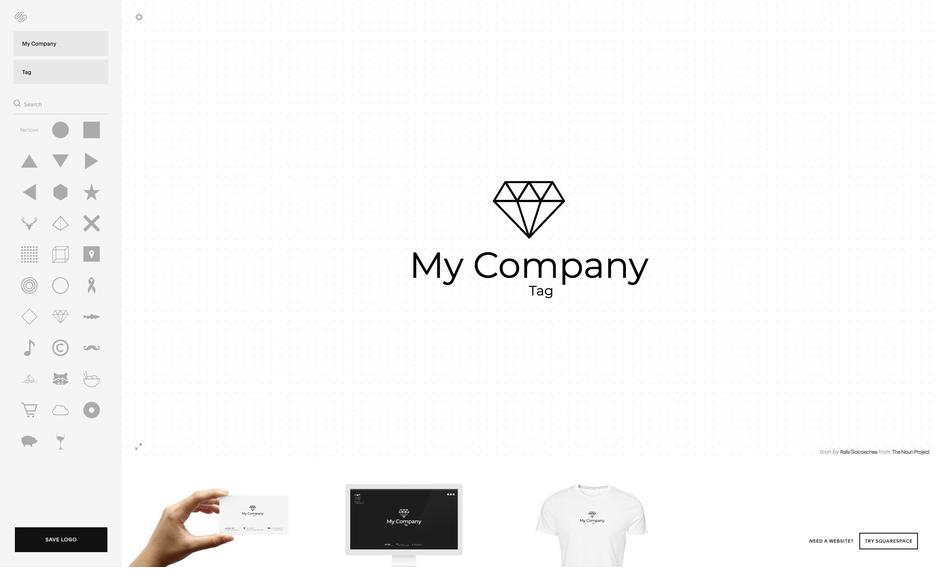 Task type: locate. For each thing, give the bounding box(es) containing it.
try squarespace
[[865, 539, 913, 545]]

website?
[[829, 539, 854, 545]]

noun
[[902, 449, 914, 456]]

icon left by
[[821, 449, 832, 456]]

search link
[[14, 97, 42, 109]]

save logo button
[[15, 528, 107, 555]]

Tagline text field
[[14, 60, 108, 84]]

try
[[865, 539, 875, 545]]

save logo
[[45, 537, 77, 543]]

1 horizontal spatial icon
[[821, 449, 832, 456]]

0 vertical spatial icon
[[28, 127, 38, 133]]

0 horizontal spatial icon
[[28, 127, 38, 133]]

icon right no at the top left of the page
[[28, 127, 38, 133]]

Name text field
[[14, 31, 108, 56]]

goicoechea
[[851, 449, 878, 456]]

icon
[[28, 127, 38, 133], [821, 449, 832, 456]]

need
[[810, 539, 823, 545]]

from
[[879, 449, 891, 456]]

save
[[45, 537, 60, 543]]

try squarespace link
[[860, 533, 918, 550]]

the noun project link
[[892, 449, 930, 456]]

search
[[24, 101, 42, 108]]



Task type: describe. For each thing, give the bounding box(es) containing it.
project
[[914, 449, 930, 456]]

the
[[892, 449, 901, 456]]

icon by rafa goicoechea from the noun project
[[821, 449, 930, 456]]

squarespace
[[876, 539, 913, 545]]

by
[[833, 449, 839, 456]]

start over image
[[12, 9, 30, 25]]

rafa goicoechea link
[[841, 449, 878, 456]]

no
[[20, 127, 27, 133]]

logo
[[61, 537, 77, 543]]

1 vertical spatial icon
[[821, 449, 832, 456]]

no icon
[[20, 127, 38, 133]]

rafa
[[841, 449, 850, 456]]

a
[[825, 539, 828, 545]]

need a website?
[[810, 539, 855, 545]]



Task type: vqa. For each thing, say whether or not it's contained in the screenshot.
the topmost website
no



